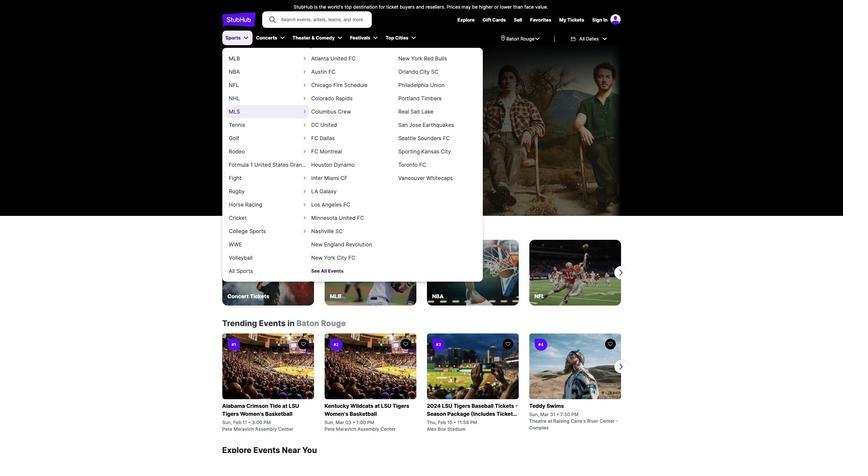 Task type: describe. For each thing, give the bounding box(es) containing it.
nashville
[[311, 228, 334, 235]]

dc
[[311, 122, 319, 128]]

angeles
[[322, 201, 342, 208]]

kansas
[[421, 148, 440, 155]]

united for dc
[[320, 122, 337, 128]]

galaxy
[[320, 188, 337, 195]]

toronto
[[398, 162, 418, 168]]

minnesota united fc link
[[309, 210, 392, 226]]

real
[[398, 108, 409, 115]]

york for city
[[324, 255, 335, 261]]

wwe link
[[226, 237, 309, 252]]

1 vertical spatial nfl
[[535, 293, 545, 300]]

31
[[550, 412, 555, 417]]

college sports
[[229, 228, 266, 235]]

at inside kentucky wildcats  at lsu tigers women's basketball sun, mar 03 • 1:00 pm pete maravich assembly center
[[375, 403, 380, 410]]

pete inside alabama crimson tide  at lsu tigers women's basketball sun, feb 11 • 3:00 pm pete maravich assembly center
[[222, 426, 232, 432]]

montreal
[[320, 148, 342, 155]]

basketball inside kentucky wildcats  at lsu tigers women's basketball sun, mar 03 • 1:00 pm pete maravich assembly center
[[350, 411, 377, 417]]

fc left "dallas"
[[311, 135, 318, 142]]

colorado rapids link
[[309, 91, 392, 106]]

alex
[[427, 426, 437, 432]]

2 - jonas brothers image
[[247, 202, 253, 208]]

portland
[[398, 95, 420, 102]]

snag
[[316, 121, 329, 128]]

thu,
[[427, 420, 437, 425]]

mar inside kentucky wildcats  at lsu tigers women's basketball sun, mar 03 • 1:00 pm pete maravich assembly center
[[336, 420, 344, 425]]

sports for college sports
[[249, 228, 266, 235]]

all for all dates
[[580, 36, 585, 42]]

today!
[[358, 121, 374, 128]]

may
[[462, 4, 471, 10]]

all sports
[[229, 268, 253, 275]]

lake
[[422, 108, 434, 115]]

hits
[[294, 121, 303, 128]]

city inside orlando city sc link
[[420, 68, 430, 75]]

fc down new england revolution link
[[348, 255, 355, 261]]

san jose earthquakes link
[[396, 117, 479, 133]]

season
[[427, 411, 446, 417]]

houston dynamo link
[[309, 157, 392, 173]]

explore
[[458, 17, 475, 23]]

york for red
[[411, 55, 422, 62]]

jonas brothers
[[222, 92, 360, 115]]

new england revolution
[[311, 241, 372, 248]]

maravich inside alabama crimson tide  at lsu tigers women's basketball sun, feb 11 • 3:00 pm pete maravich assembly center
[[234, 426, 254, 432]]

crew
[[338, 108, 351, 115]]

stadium
[[447, 426, 466, 432]]

pm inside thu, feb 15 • 11:58 pm alex box stadium
[[470, 420, 477, 425]]

women's inside kentucky wildcats  at lsu tigers women's basketball sun, mar 03 • 1:00 pm pete maravich assembly center
[[325, 411, 348, 417]]

kentucky wildcats  at lsu tigers women's basketball sun, mar 03 • 1:00 pm pete maravich assembly center
[[325, 403, 409, 432]]

city for sporting kansas city
[[441, 148, 451, 155]]

rugby link
[[226, 184, 309, 199]]

vancouver whitecaps
[[398, 175, 453, 181]]

prix
[[229, 172, 238, 178]]

basketball inside alabama crimson tide  at lsu tigers women's basketball sun, feb 11 • 3:00 pm pete maravich assembly center
[[265, 411, 293, 417]]

my
[[559, 17, 566, 23]]

stubhub image
[[222, 11, 255, 28]]

mar inside teddy swims sun, mar 31 • 7:30 pm theatre at raising cane's river center - complex
[[540, 412, 549, 417]]

2024 lsu tigers baseball tickets - season package (includes tickets for all home games)
[[427, 403, 518, 425]]

fc down sporting kansas city
[[419, 162, 426, 168]]

baton
[[507, 36, 519, 42]]

center inside kentucky wildcats  at lsu tigers women's basketball sun, mar 03 • 1:00 pm pete maravich assembly center
[[381, 426, 396, 432]]

river
[[587, 418, 598, 424]]

0 vertical spatial sports
[[226, 35, 241, 41]]

festivals
[[350, 35, 370, 41]]

wwe
[[229, 241, 242, 248]]

sounders
[[418, 135, 442, 142]]

wildcats
[[351, 403, 374, 410]]

cities
[[395, 35, 409, 41]]

houston
[[311, 162, 332, 168]]

vancouver whitecaps link
[[396, 171, 479, 186]]

pm inside alabama crimson tide  at lsu tigers women's basketball sun, feb 11 • 3:00 pm pete maravich assembly center
[[264, 420, 271, 425]]

games)
[[459, 419, 480, 425]]

&
[[312, 35, 315, 41]]

formula 1 united states grand prix link
[[226, 157, 309, 178]]

1 horizontal spatial events
[[328, 268, 344, 274]]

your
[[331, 121, 342, 128]]

bulls
[[435, 55, 447, 62]]

golf link
[[226, 131, 309, 146]]

• inside kentucky wildcats  at lsu tigers women's basketball sun, mar 03 • 1:00 pm pete maravich assembly center
[[353, 420, 355, 425]]

theater
[[293, 35, 311, 41]]

destination
[[353, 4, 378, 10]]

1 horizontal spatial mlb link
[[325, 240, 416, 306]]

• inside teddy swims sun, mar 31 • 7:30 pm theatre at raising cane's river center - complex
[[557, 412, 559, 417]]

orlando city sc
[[398, 68, 439, 75]]

feb inside alabama crimson tide  at lsu tigers women's basketball sun, feb 11 • 3:00 pm pete maravich assembly center
[[233, 420, 241, 425]]

san
[[398, 122, 408, 128]]

assembly inside kentucky wildcats  at lsu tigers women's basketball sun, mar 03 • 1:00 pm pete maravich assembly center
[[358, 426, 379, 432]]

lower
[[500, 4, 512, 10]]

sign in
[[592, 17, 608, 23]]

1:00
[[356, 420, 366, 425]]

theatre
[[529, 418, 547, 424]]

sign in link
[[592, 17, 608, 23]]

formula 1 united states grand prix
[[229, 162, 305, 178]]

columbus
[[311, 108, 336, 115]]

#4
[[538, 342, 544, 347]]

dallas
[[320, 135, 335, 142]]

pm inside kentucky wildcats  at lsu tigers women's basketball sun, mar 03 • 1:00 pm pete maravich assembly center
[[367, 420, 374, 425]]

for inside 2024 lsu tigers baseball tickets - season package (includes tickets for all home games)
[[427, 419, 434, 425]]

tigers inside 2024 lsu tigers baseball tickets - season package (includes tickets for all home games)
[[454, 403, 470, 410]]

lsu inside 2024 lsu tigers baseball tickets - season package (includes tickets for all home games)
[[442, 403, 452, 410]]

all
[[436, 419, 442, 425]]

cane's
[[571, 418, 586, 424]]

rapids
[[336, 95, 353, 102]]

sign
[[592, 17, 603, 23]]

0 horizontal spatial for
[[379, 4, 385, 10]]

chicago fire schedule link
[[309, 77, 392, 93]]

maravich inside kentucky wildcats  at lsu tigers women's basketball sun, mar 03 • 1:00 pm pete maravich assembly center
[[336, 426, 356, 432]]

seattle sounders fc link
[[396, 131, 479, 146]]

0 horizontal spatial nfl
[[229, 82, 239, 88]]

fire
[[333, 82, 343, 88]]

fc montreal
[[311, 148, 342, 155]]

concerts link
[[253, 31, 280, 45]]

atlanta united fc
[[311, 55, 356, 62]]

new york red bulls link
[[396, 51, 479, 66]]

formula
[[229, 162, 249, 168]]

city for new york city fc
[[337, 255, 347, 261]]

0 vertical spatial mlb link
[[226, 51, 309, 66]]

0 vertical spatial nfl link
[[226, 77, 309, 93]]

0 horizontal spatial nba
[[229, 68, 240, 75]]

see tickets link
[[222, 133, 388, 149]]

tickets for see tickets
[[237, 138, 253, 144]]

england
[[324, 241, 344, 248]]

or
[[494, 4, 499, 10]]

horse racing link
[[226, 197, 309, 212]]

sun, inside teddy swims sun, mar 31 • 7:30 pm theatre at raising cane's river center - complex
[[529, 412, 539, 417]]

sun, inside alabama crimson tide  at lsu tigers women's basketball sun, feb 11 • 3:00 pm pete maravich assembly center
[[222, 420, 232, 425]]

united for minnesota
[[339, 215, 356, 221]]

columbus crew link
[[309, 104, 392, 119]]

0 horizontal spatial sc
[[335, 228, 343, 235]]

schedule
[[344, 82, 368, 88]]

see all events link
[[309, 266, 392, 277]]

1 horizontal spatial nfl link
[[529, 240, 621, 306]]

tickets for my tickets
[[567, 17, 584, 23]]

women's inside alabama crimson tide  at lsu tigers women's basketball sun, feb 11 • 3:00 pm pete maravich assembly center
[[240, 411, 264, 417]]

union
[[430, 82, 445, 88]]

sporting kansas city link
[[396, 144, 479, 159]]

seattle
[[398, 135, 416, 142]]



Task type: locate. For each thing, give the bounding box(es) containing it.
1 horizontal spatial mar
[[540, 412, 549, 417]]

1 horizontal spatial lsu
[[381, 403, 392, 410]]

• right 15
[[454, 420, 456, 425]]

stubhub
[[294, 4, 313, 10]]

0 horizontal spatial basketball
[[265, 411, 293, 417]]

city inside new york city fc link
[[337, 255, 347, 261]]

maravich
[[234, 426, 254, 432], [336, 426, 356, 432]]

pete
[[222, 426, 232, 432], [325, 426, 335, 432]]

feb left 11
[[233, 420, 241, 425]]

- right river
[[616, 418, 618, 424]]

don't miss jonas brothers's hits live. snag your seats today!
[[222, 121, 374, 128]]

1 maravich from the left
[[234, 426, 254, 432]]

1 horizontal spatial see
[[311, 268, 320, 274]]

pm right 11:58
[[470, 420, 477, 425]]

mlb down see all events
[[330, 293, 341, 300]]

sports for all sports
[[236, 268, 253, 275]]

fight
[[229, 175, 242, 181]]

sports down volleyball
[[236, 268, 253, 275]]

pete down 'alabama'
[[222, 426, 232, 432]]

la galaxy link
[[309, 184, 392, 199]]

resellers.
[[426, 4, 446, 10]]

new for new york red bulls
[[398, 55, 410, 62]]

see for see all events
[[311, 268, 320, 274]]

city right kansas
[[441, 148, 451, 155]]

new york city fc link
[[309, 250, 392, 266]]

0 vertical spatial sc
[[431, 68, 439, 75]]

nashville sc link
[[309, 224, 392, 239]]

0 horizontal spatial -
[[516, 403, 518, 410]]

0 vertical spatial see
[[228, 138, 236, 144]]

1 horizontal spatial pete
[[325, 426, 335, 432]]

0 horizontal spatial pete
[[222, 426, 232, 432]]

• right 11
[[248, 420, 251, 425]]

new for new england revolution
[[311, 241, 323, 248]]

racing
[[245, 201, 262, 208]]

sun, up theatre
[[529, 412, 539, 417]]

basketball
[[265, 411, 293, 417], [350, 411, 377, 417]]

at right 'wildcats'
[[375, 403, 380, 410]]

0 vertical spatial -
[[516, 403, 518, 410]]

pm up cane's
[[571, 412, 579, 417]]

1 horizontal spatial nba
[[432, 293, 444, 300]]

Search events, artists, teams, and more field
[[280, 16, 365, 23]]

sc down minnesota united fc
[[335, 228, 343, 235]]

horse
[[229, 201, 244, 208]]

1 vertical spatial for
[[427, 419, 434, 425]]

0 horizontal spatial at
[[282, 403, 288, 410]]

1 horizontal spatial for
[[427, 419, 434, 425]]

0 vertical spatial mlb
[[229, 55, 240, 62]]

2 feb from the left
[[438, 420, 446, 425]]

tickets for concert tickets
[[250, 293, 269, 300]]

new up orlando
[[398, 55, 410, 62]]

ticket
[[386, 4, 399, 10]]

events
[[328, 268, 344, 274], [259, 319, 286, 328]]

city down new york red bulls
[[420, 68, 430, 75]]

lsu inside kentucky wildcats  at lsu tigers women's basketball sun, mar 03 • 1:00 pm pete maravich assembly center
[[381, 403, 392, 410]]

0 horizontal spatial assembly
[[255, 426, 277, 432]]

0 vertical spatial for
[[379, 4, 385, 10]]

1 horizontal spatial feb
[[438, 420, 446, 425]]

atlanta united fc link
[[309, 51, 392, 66]]

fc
[[349, 55, 356, 62], [329, 68, 336, 75], [311, 135, 318, 142], [443, 135, 450, 142], [311, 148, 318, 155], [419, 162, 426, 168], [343, 201, 350, 208], [357, 215, 364, 221], [348, 255, 355, 261]]

sun, down 'alabama'
[[222, 420, 232, 425]]

fc up austin fc link
[[349, 55, 356, 62]]

0 horizontal spatial center
[[278, 426, 293, 432]]

2 horizontal spatial center
[[600, 418, 615, 424]]

all left dates
[[580, 36, 585, 42]]

1 vertical spatial -
[[616, 418, 618, 424]]

assembly down 3:00
[[255, 426, 277, 432]]

women's down crimson
[[240, 411, 264, 417]]

• right 31
[[557, 412, 559, 417]]

sun, down kentucky
[[325, 420, 334, 425]]

york up see all events
[[324, 255, 335, 261]]

raising
[[554, 418, 570, 424]]

1 pete from the left
[[222, 426, 232, 432]]

dc united link
[[309, 117, 392, 133]]

sc down new york red bulls link
[[431, 68, 439, 75]]

la galaxy
[[311, 188, 337, 195]]

mar left 03
[[336, 420, 344, 425]]

1 vertical spatial nba link
[[427, 240, 519, 306]]

tigers up 'package'
[[454, 403, 470, 410]]

cf
[[341, 175, 348, 181]]

my tickets link
[[559, 17, 584, 23]]

maravich down 03
[[336, 426, 356, 432]]

cards
[[492, 17, 506, 23]]

new up see all events
[[311, 255, 323, 261]]

cricket link
[[226, 210, 309, 226]]

tigers inside alabama crimson tide  at lsu tigers women's basketball sun, feb 11 • 3:00 pm pete maravich assembly center
[[222, 411, 239, 417]]

lsu right 'wildcats'
[[381, 403, 392, 410]]

swims
[[547, 403, 564, 410]]

1 basketball from the left
[[265, 411, 293, 417]]

0 horizontal spatial see
[[228, 138, 236, 144]]

1 horizontal spatial nba link
[[427, 240, 519, 306]]

tickets right (includes
[[497, 411, 516, 417]]

1 horizontal spatial nfl
[[535, 293, 545, 300]]

tickets right my at the top right
[[567, 17, 584, 23]]

1 horizontal spatial city
[[420, 68, 430, 75]]

- left the teddy
[[516, 403, 518, 410]]

0 horizontal spatial feb
[[233, 420, 241, 425]]

2 horizontal spatial sun,
[[529, 412, 539, 417]]

2 pete from the left
[[325, 426, 335, 432]]

1 vertical spatial mar
[[336, 420, 344, 425]]

2 basketball from the left
[[350, 411, 377, 417]]

miss
[[237, 121, 249, 128]]

tickets up rodeo in the top left of the page
[[237, 138, 253, 144]]

1 feb from the left
[[233, 420, 241, 425]]

1 horizontal spatial all
[[321, 268, 327, 274]]

tigers inside kentucky wildcats  at lsu tigers women's basketball sun, mar 03 • 1:00 pm pete maravich assembly center
[[393, 403, 409, 410]]

lsu right tide
[[289, 403, 299, 410]]

chicago fire schedule
[[311, 82, 368, 88]]

united down los angeles fc link
[[339, 215, 356, 221]]

1 vertical spatial new
[[311, 241, 323, 248]]

assembly down 1:00
[[358, 426, 379, 432]]

tigers down 'alabama'
[[222, 411, 239, 417]]

1 horizontal spatial at
[[375, 403, 380, 410]]

2 women's from the left
[[325, 411, 348, 417]]

united up austin fc link
[[330, 55, 347, 62]]

2 horizontal spatial city
[[441, 148, 451, 155]]

all for all sports
[[229, 268, 235, 275]]

1 vertical spatial mlb
[[330, 293, 341, 300]]

0 horizontal spatial nfl link
[[226, 77, 309, 93]]

1
[[250, 162, 253, 168]]

2 horizontal spatial at
[[548, 418, 552, 424]]

nhl link
[[226, 91, 309, 106]]

1 assembly from the left
[[255, 426, 277, 432]]

0 horizontal spatial mlb
[[229, 55, 240, 62]]

pete down kentucky
[[325, 426, 335, 432]]

united
[[330, 55, 347, 62], [320, 122, 337, 128], [254, 162, 271, 168], [339, 215, 356, 221]]

0 horizontal spatial women's
[[240, 411, 264, 417]]

jonas right miss
[[250, 121, 265, 128]]

center inside alabama crimson tide  at lsu tigers women's basketball sun, feb 11 • 3:00 pm pete maravich assembly center
[[278, 426, 293, 432]]

mar left 31
[[540, 412, 549, 417]]

1 vertical spatial events
[[259, 319, 286, 328]]

volleyball link
[[226, 250, 309, 266]]

at right tide
[[282, 403, 288, 410]]

jonas up miss
[[222, 92, 277, 115]]

alabama
[[222, 403, 245, 410]]

inter miami cf
[[311, 175, 348, 181]]

york left red
[[411, 55, 422, 62]]

2 vertical spatial city
[[337, 255, 347, 261]]

jonas
[[222, 92, 277, 115], [250, 121, 265, 128]]

fc up the minnesota united fc link
[[343, 201, 350, 208]]

0 vertical spatial nba
[[229, 68, 240, 75]]

salt
[[411, 108, 420, 115]]

1 vertical spatial sports
[[249, 228, 266, 235]]

at down 31
[[548, 418, 552, 424]]

buyers
[[400, 4, 415, 10]]

for left ticket
[[379, 4, 385, 10]]

1 horizontal spatial center
[[381, 426, 396, 432]]

• inside thu, feb 15 • 11:58 pm alex box stadium
[[454, 420, 456, 425]]

0 horizontal spatial maravich
[[234, 426, 254, 432]]

fight link
[[226, 171, 309, 186]]

see down new york city fc
[[311, 268, 320, 274]]

see tickets
[[228, 138, 253, 144]]

lsu up season
[[442, 403, 452, 410]]

maravich down 11
[[234, 426, 254, 432]]

1 vertical spatial jonas
[[250, 121, 265, 128]]

sports down cricket link on the left top of page
[[249, 228, 266, 235]]

0 horizontal spatial lsu
[[289, 403, 299, 410]]

• right 03
[[353, 420, 355, 425]]

1 horizontal spatial sc
[[431, 68, 439, 75]]

new england revolution link
[[309, 237, 392, 252]]

lsu inside alabama crimson tide  at lsu tigers women's basketball sun, feb 11 • 3:00 pm pete maravich assembly center
[[289, 403, 299, 410]]

2 horizontal spatial tigers
[[454, 403, 470, 410]]

nhl
[[229, 95, 240, 102]]

0 vertical spatial nba link
[[226, 64, 309, 79]]

see inside see all events link
[[311, 268, 320, 274]]

1 vertical spatial city
[[441, 148, 451, 155]]

whitecaps
[[426, 175, 453, 181]]

than
[[513, 4, 523, 10]]

1 vertical spatial nba
[[432, 293, 444, 300]]

fc up "houston"
[[311, 148, 318, 155]]

0 horizontal spatial nba link
[[226, 64, 309, 79]]

0 horizontal spatial all
[[229, 268, 235, 275]]

tigers left the '2024'
[[393, 403, 409, 410]]

pm
[[571, 412, 579, 417], [264, 420, 271, 425], [367, 420, 374, 425], [470, 420, 477, 425]]

dc united
[[311, 122, 337, 128]]

0 horizontal spatial tigers
[[222, 411, 239, 417]]

new for new york city fc
[[311, 255, 323, 261]]

theater & comedy
[[293, 35, 335, 41]]

1 vertical spatial nfl link
[[529, 240, 621, 306]]

pete inside kentucky wildcats  at lsu tigers women's basketball sun, mar 03 • 1:00 pm pete maravich assembly center
[[325, 426, 335, 432]]

for up alex
[[427, 419, 434, 425]]

united right 1
[[254, 162, 271, 168]]

7:30
[[560, 412, 570, 417]]

see inside see tickets button
[[228, 138, 236, 144]]

0 horizontal spatial sun,
[[222, 420, 232, 425]]

basketball down tide
[[265, 411, 293, 417]]

0 vertical spatial nfl
[[229, 82, 239, 88]]

1 horizontal spatial -
[[616, 418, 618, 424]]

- inside teddy swims sun, mar 31 • 7:30 pm theatre at raising cane's river center - complex
[[616, 418, 618, 424]]

2 horizontal spatial lsu
[[442, 403, 452, 410]]

city down new england revolution
[[337, 255, 347, 261]]

center inside teddy swims sun, mar 31 • 7:30 pm theatre at raising cane's river center - complex
[[600, 418, 615, 424]]

sun, inside kentucky wildcats  at lsu tigers women's basketball sun, mar 03 • 1:00 pm pete maravich assembly center
[[325, 420, 334, 425]]

events left in on the left bottom of page
[[259, 319, 286, 328]]

fc right austin
[[329, 68, 336, 75]]

see for see tickets
[[228, 138, 236, 144]]

2024
[[427, 403, 441, 410]]

nashville sc
[[311, 228, 343, 235]]

basketball down 'wildcats'
[[350, 411, 377, 417]]

2 maravich from the left
[[336, 426, 356, 432]]

sporting kansas city
[[398, 148, 451, 155]]

2 lsu from the left
[[381, 403, 392, 410]]

feb
[[233, 420, 241, 425], [438, 420, 446, 425]]

0 horizontal spatial city
[[337, 255, 347, 261]]

united for atlanta
[[330, 55, 347, 62]]

rouge
[[521, 36, 535, 42]]

mls
[[229, 108, 240, 115]]

0 vertical spatial new
[[398, 55, 410, 62]]

0 horizontal spatial mlb link
[[226, 51, 309, 66]]

mlb down the sports link
[[229, 55, 240, 62]]

#2
[[334, 342, 339, 347]]

horse racing
[[229, 201, 262, 208]]

1 lsu from the left
[[289, 403, 299, 410]]

1 horizontal spatial tigers
[[393, 403, 409, 410]]

1 horizontal spatial mlb
[[330, 293, 341, 300]]

women's down kentucky
[[325, 411, 348, 417]]

at inside alabama crimson tide  at lsu tigers women's basketball sun, feb 11 • 3:00 pm pete maravich assembly center
[[282, 403, 288, 410]]

dynamo
[[334, 162, 355, 168]]

all down new york city fc
[[321, 268, 327, 274]]

columbus crew
[[311, 108, 351, 115]]

1 women's from the left
[[240, 411, 264, 417]]

1 horizontal spatial basketball
[[350, 411, 377, 417]]

1 vertical spatial mlb link
[[325, 240, 416, 306]]

2 vertical spatial sports
[[236, 268, 253, 275]]

favorites link
[[530, 17, 551, 23]]

tickets inside button
[[237, 138, 253, 144]]

city inside sporting kansas city link
[[441, 148, 451, 155]]

11:58
[[458, 420, 469, 425]]

feb up box on the right of page
[[438, 420, 446, 425]]

1 vertical spatial sc
[[335, 228, 343, 235]]

at inside teddy swims sun, mar 31 • 7:30 pm theatre at raising cane's river center - complex
[[548, 418, 552, 424]]

feb inside thu, feb 15 • 11:58 pm alex box stadium
[[438, 420, 446, 425]]

in
[[287, 319, 295, 328]]

1 horizontal spatial sun,
[[325, 420, 334, 425]]

orlando
[[398, 68, 418, 75]]

and
[[416, 4, 424, 10]]

favorites
[[530, 17, 551, 23]]

tickets right concert
[[250, 293, 269, 300]]

- inside 2024 lsu tigers baseball tickets - season package (includes tickets for all home games)
[[516, 403, 518, 410]]

rugby
[[229, 188, 245, 195]]

events down new york city fc
[[328, 268, 344, 274]]

2 horizontal spatial all
[[580, 36, 585, 42]]

cricket
[[229, 215, 247, 221]]

• inside alabama crimson tide  at lsu tigers women's basketball sun, feb 11 • 3:00 pm pete maravich assembly center
[[248, 420, 251, 425]]

categories
[[249, 227, 285, 235]]

fc dallas link
[[309, 131, 392, 146]]

toronto fc
[[398, 162, 426, 168]]

1 vertical spatial york
[[324, 255, 335, 261]]

1 horizontal spatial maravich
[[336, 426, 356, 432]]

earthquakes
[[423, 122, 454, 128]]

see up rodeo in the top left of the page
[[228, 138, 236, 144]]

all down volleyball
[[229, 268, 235, 275]]

1 vertical spatial see
[[311, 268, 320, 274]]

3 lsu from the left
[[442, 403, 452, 410]]

0 horizontal spatial mar
[[336, 420, 344, 425]]

concerts
[[256, 35, 277, 41]]

tigers
[[393, 403, 409, 410], [454, 403, 470, 410], [222, 411, 239, 417]]

fc down the earthquakes
[[443, 135, 450, 142]]

0 vertical spatial york
[[411, 55, 422, 62]]

1 horizontal spatial york
[[411, 55, 422, 62]]

tickets right the baseball
[[495, 403, 514, 410]]

assembly inside alabama crimson tide  at lsu tigers women's basketball sun, feb 11 • 3:00 pm pete maravich assembly center
[[255, 426, 277, 432]]

see all events
[[311, 268, 344, 274]]

tennis link
[[226, 117, 309, 133]]

my tickets
[[559, 17, 584, 23]]

0 vertical spatial mar
[[540, 412, 549, 417]]

0 horizontal spatial events
[[259, 319, 286, 328]]

sports down stubhub image
[[226, 35, 241, 41]]

2 vertical spatial new
[[311, 255, 323, 261]]

top cities link
[[382, 31, 411, 45]]

1 horizontal spatial assembly
[[358, 426, 379, 432]]

fc up nashville sc link
[[357, 215, 364, 221]]

-
[[516, 403, 518, 410], [616, 418, 618, 424]]

pm right 3:00
[[264, 420, 271, 425]]

theater & comedy link
[[289, 31, 338, 45]]

in
[[604, 17, 608, 23]]

1 horizontal spatial women's
[[325, 411, 348, 417]]

fc dallas
[[311, 135, 335, 142]]

tide
[[270, 403, 281, 410]]

pm inside teddy swims sun, mar 31 • 7:30 pm theatre at raising cane's river center - complex
[[571, 412, 579, 417]]

2 assembly from the left
[[358, 426, 379, 432]]

0 vertical spatial events
[[328, 268, 344, 274]]

united up "dallas"
[[320, 122, 337, 128]]

gift cards link
[[483, 17, 506, 23]]

0 horizontal spatial york
[[324, 255, 335, 261]]

0 vertical spatial city
[[420, 68, 430, 75]]

0 vertical spatial jonas
[[222, 92, 277, 115]]

united inside formula 1 united states grand prix
[[254, 162, 271, 168]]

pm right 1:00
[[367, 420, 374, 425]]

face
[[525, 4, 534, 10]]

united inside "link"
[[320, 122, 337, 128]]

new down nashville
[[311, 241, 323, 248]]

city
[[420, 68, 430, 75], [441, 148, 451, 155], [337, 255, 347, 261]]

see tickets button
[[222, 133, 259, 149]]



Task type: vqa. For each thing, say whether or not it's contained in the screenshot.
PM inside the 'thu, feb 15 • 11:58 pm alex box stadium'
yes



